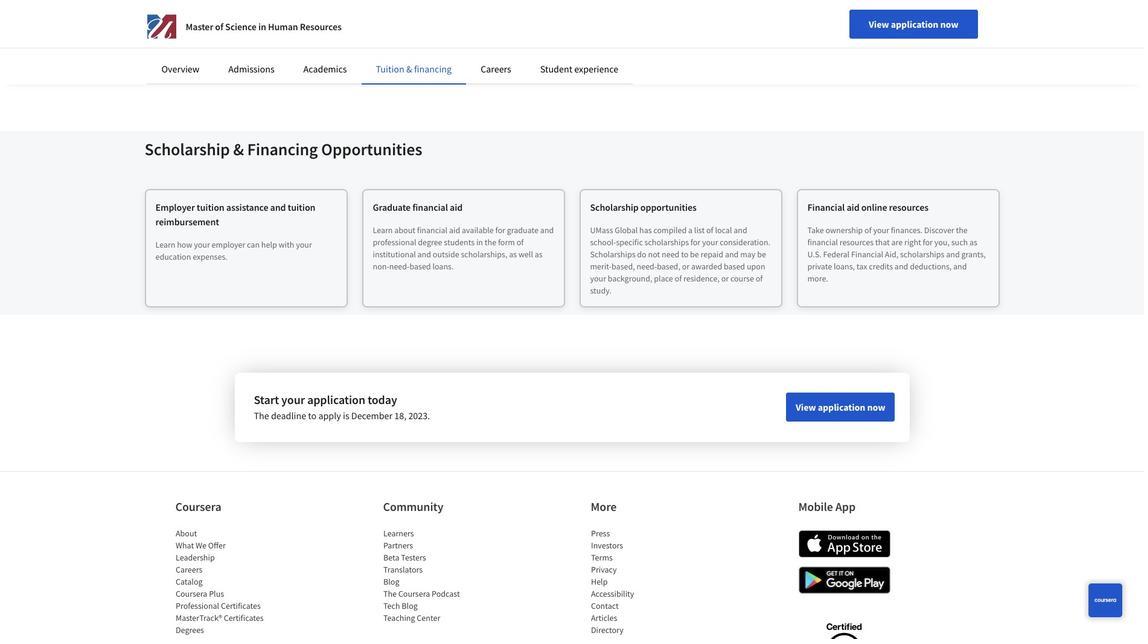 Task type: vqa. For each thing, say whether or not it's contained in the screenshot.


Task type: describe. For each thing, give the bounding box(es) containing it.
now for the deadline to apply is december 18, 2023.
[[868, 401, 886, 413]]

the coursera podcast link
[[383, 588, 460, 599]]

press
[[591, 528, 610, 539]]

degree
[[418, 237, 442, 248]]

podcast
[[432, 588, 460, 599]]

learn for employer tuition assistance and tuition reimbursement
[[156, 239, 175, 250]]

deadline
[[271, 410, 306, 422]]

course
[[731, 273, 754, 284]]

to inside start your application today the deadline to apply is december 18, 2023.
[[308, 410, 317, 422]]

such
[[952, 237, 968, 248]]

ownership
[[826, 225, 863, 236]]

scholarships, inside financial aid options umass global's one-stop specialists help you explore grants, scholarships, and other options for financial aid.
[[199, 37, 253, 49]]

scholarship opportunities
[[590, 201, 697, 213]]

loans,
[[834, 261, 855, 272]]

& for tuition
[[406, 63, 412, 75]]

tech
[[383, 600, 400, 611]]

aid,
[[885, 249, 899, 260]]

umass global has compiled a list of local and school-specific scholarships for your consideration. scholarships do not need to be repaid and may be merit-based, need-based, or awarded based upon your background, place of residence, or course of study.
[[590, 225, 771, 296]]

tax
[[857, 261, 868, 272]]

repaid
[[701, 249, 724, 260]]

2023.
[[409, 410, 430, 422]]

federal
[[824, 249, 850, 260]]

graduate financial aid
[[373, 201, 463, 213]]

scholarships
[[590, 249, 636, 260]]

grants, inside financial aid options umass global's one-stop specialists help you explore grants, scholarships, and other options for financial aid.
[[170, 37, 198, 49]]

1 horizontal spatial resources
[[889, 201, 929, 213]]

school-
[[590, 237, 616, 248]]

logo of certified b corporation image
[[820, 616, 869, 639]]

the inside start your application today the deadline to apply is december 18, 2023.
[[254, 410, 269, 422]]

financial aid options umass global's one-stop specialists help you explore grants, scholarships, and other options for financial aid.
[[170, 8, 393, 49]]

press link
[[591, 528, 610, 539]]

merit-
[[590, 261, 612, 272]]

0 vertical spatial careers link
[[481, 63, 511, 75]]

list for more
[[591, 527, 694, 639]]

contact enroll@umassglobal.edu with any questions.
[[740, 14, 959, 40]]

1 be from the left
[[690, 249, 699, 260]]

blog link
[[383, 576, 399, 587]]

loans.
[[433, 261, 454, 272]]

terms link
[[591, 552, 613, 563]]

coursera up about link
[[175, 499, 221, 514]]

list for coursera
[[175, 527, 278, 639]]

list
[[695, 225, 705, 236]]

human
[[268, 21, 298, 33]]

questions.
[[740, 28, 782, 40]]

1 horizontal spatial as
[[535, 249, 543, 260]]

1 horizontal spatial or
[[722, 273, 729, 284]]

0 horizontal spatial careers link
[[175, 564, 202, 575]]

do
[[637, 249, 647, 260]]

teaching center link
[[383, 612, 440, 623]]

can
[[247, 239, 260, 250]]

offer
[[208, 540, 225, 551]]

step
[[493, 37, 510, 49]]

2 based, from the left
[[657, 261, 681, 272]]

tuition & financing link
[[376, 63, 452, 75]]

articles link
[[591, 612, 617, 623]]

financial inside financial aid options umass global's one-stop specialists help you explore grants, scholarships, and other options for financial aid.
[[341, 37, 376, 49]]

global's
[[198, 22, 230, 34]]

other
[[272, 37, 294, 49]]

learn how your employer can help with your education expenses.
[[156, 239, 312, 262]]

and inside employer tuition assistance and tuition reimbursement
[[270, 201, 286, 213]]

learn about financial aid available for graduate and professional degree students in the form of institutional and outside scholarships, as well as non-need-based loans.
[[373, 225, 554, 272]]

2 be from the left
[[758, 249, 766, 260]]

leadership
[[175, 552, 215, 563]]

for inside financial aid options umass global's one-stop specialists help you explore grants, scholarships, and other options for financial aid.
[[328, 37, 340, 49]]

the for umass global scholar-practitioner faculty will help guide you every step of the way.
[[522, 37, 535, 49]]

way.
[[537, 37, 555, 49]]

global for specific
[[615, 225, 638, 236]]

based inside learn about financial aid available for graduate and professional degree students in the form of institutional and outside scholarships, as well as non-need-based loans.
[[410, 261, 431, 272]]

& for scholarship
[[233, 138, 244, 160]]

scholar-
[[508, 22, 540, 34]]

list item for more
[[591, 636, 694, 639]]

view application now button for the deadline to apply is december 18, 2023.
[[786, 393, 895, 422]]

financial inside learn about financial aid available for graduate and professional degree students in the form of institutional and outside scholarships, as well as non-need-based loans.
[[417, 225, 448, 236]]

employer
[[156, 201, 195, 213]]

directory
[[591, 625, 624, 635]]

beta
[[383, 552, 399, 563]]

1 vertical spatial blog
[[402, 600, 418, 611]]

need- inside umass global has compiled a list of local and school-specific scholarships for your consideration. scholarships do not need to be repaid and may be merit-based, need-based, or awarded based upon your background, place of residence, or course of study.
[[637, 261, 657, 272]]

mobile
[[799, 499, 833, 514]]

center
[[417, 612, 440, 623]]

what
[[175, 540, 194, 551]]

based inside umass global has compiled a list of local and school-specific scholarships for your consideration. scholarships do not need to be repaid and may be merit-based, need-based, or awarded based upon your background, place of residence, or course of study.
[[724, 261, 745, 272]]

get it on google play image
[[799, 567, 891, 594]]

non-
[[373, 261, 389, 272]]

0 horizontal spatial blog
[[383, 576, 399, 587]]

any
[[945, 14, 959, 26]]

application inside start your application today the deadline to apply is december 18, 2023.
[[307, 392, 365, 407]]

professional certificates link
[[175, 600, 261, 611]]

1 based, from the left
[[612, 261, 635, 272]]

0 vertical spatial in
[[258, 21, 266, 33]]

admissions link
[[229, 63, 275, 75]]

may
[[741, 249, 756, 260]]

plus
[[209, 588, 224, 599]]

practitioner
[[540, 22, 588, 34]]

help link
[[591, 576, 608, 587]]

tech blog link
[[383, 600, 418, 611]]

enroll@umassglobal.edu
[[822, 14, 923, 26]]

are
[[892, 237, 903, 248]]

scholarship for scholarship & financing opportunities
[[145, 138, 230, 160]]

accessibility
[[591, 588, 634, 599]]

contact inside 'contact enroll@umassglobal.edu with any questions.'
[[789, 14, 820, 26]]

more.
[[808, 273, 829, 284]]

application for the deadline to apply is december 18, 2023.
[[818, 401, 866, 413]]

the for learn about financial aid available for graduate and professional degree students in the form of institutional and outside scholarships, as well as non-need-based loans.
[[485, 237, 497, 248]]

testers
[[401, 552, 426, 563]]

education
[[156, 251, 191, 262]]

of inside 'take ownership of your finances. discover the financial resources that are right for you, such as u.s. federal financial aid, scholarships and grants, private loans, tax credits and deductions, and more.'
[[865, 225, 872, 236]]

of right the master
[[215, 21, 223, 33]]

aid inside learn about financial aid available for graduate and professional degree students in the form of institutional and outside scholarships, as well as non-need-based loans.
[[449, 225, 460, 236]]

translators link
[[383, 564, 423, 575]]

0 vertical spatial or
[[682, 261, 690, 272]]

you inside umass global scholar-practitioner faculty will help guide you every step of the way.
[[452, 37, 467, 49]]

teaching
[[383, 612, 415, 623]]

we
[[195, 540, 206, 551]]

guide
[[655, 22, 678, 34]]

about
[[175, 528, 197, 539]]

u.s.
[[808, 249, 822, 260]]

form
[[498, 237, 515, 248]]

of inside umass global scholar-practitioner faculty will help guide you every step of the way.
[[512, 37, 520, 49]]

your up repaid
[[702, 237, 719, 248]]

background,
[[608, 273, 653, 284]]

learners link
[[383, 528, 414, 539]]

umass global scholar-practitioner faculty will help guide you every step of the way.
[[452, 22, 678, 49]]

mobile app
[[799, 499, 856, 514]]

overview link
[[162, 63, 200, 75]]

private
[[808, 261, 832, 272]]

financing
[[414, 63, 452, 75]]

explore
[[354, 22, 384, 34]]

student experience
[[540, 63, 619, 75]]

as inside 'take ownership of your finances. discover the financial resources that are right for you, such as u.s. federal financial aid, scholarships and grants, private loans, tax credits and deductions, and more.'
[[970, 237, 978, 248]]



Task type: locate. For each thing, give the bounding box(es) containing it.
overview
[[162, 63, 200, 75]]

careers link down step
[[481, 63, 511, 75]]

be
[[690, 249, 699, 260], [758, 249, 766, 260]]

2 horizontal spatial as
[[970, 237, 978, 248]]

need- down institutional
[[389, 261, 410, 272]]

be up upon
[[758, 249, 766, 260]]

0 horizontal spatial now
[[868, 401, 886, 413]]

1 horizontal spatial scholarships,
[[461, 249, 508, 260]]

certificates up mastertrack® certificates link
[[221, 600, 261, 611]]

blog
[[383, 576, 399, 587], [402, 600, 418, 611]]

coursera for learners partners beta testers translators blog the coursera podcast tech blog teaching center
[[398, 588, 430, 599]]

umass up the school-
[[590, 225, 613, 236]]

discover
[[925, 225, 955, 236]]

scholarships, down the available
[[461, 249, 508, 260]]

about link
[[175, 528, 197, 539]]

view
[[869, 18, 889, 30], [796, 401, 816, 413]]

0 vertical spatial contact
[[789, 14, 820, 26]]

application for master of science in human resources
[[891, 18, 939, 30]]

1 list from the left
[[175, 527, 278, 639]]

now
[[941, 18, 959, 30], [868, 401, 886, 413]]

0 horizontal spatial list
[[175, 527, 278, 639]]

specialists
[[272, 22, 315, 34]]

financial for financial aid online resources
[[808, 201, 845, 213]]

umass for umass global scholar-practitioner faculty will help guide you every step of the way.
[[452, 22, 478, 34]]

1 horizontal spatial the
[[383, 588, 397, 599]]

0 horizontal spatial grants,
[[170, 37, 198, 49]]

learn inside learn about financial aid available for graduate and professional degree students in the form of institutional and outside scholarships, as well as non-need-based loans.
[[373, 225, 393, 236]]

umass inside umass global scholar-practitioner faculty will help guide you every step of the way.
[[452, 22, 478, 34]]

blog up teaching center link
[[402, 600, 418, 611]]

with inside learn how your employer can help with your education expenses.
[[279, 239, 294, 250]]

articles
[[591, 612, 617, 623]]

view for the deadline to apply is december 18, 2023.
[[796, 401, 816, 413]]

2 tuition from the left
[[288, 201, 316, 213]]

& left "financing"
[[233, 138, 244, 160]]

0 horizontal spatial in
[[258, 21, 266, 33]]

1 based from the left
[[410, 261, 431, 272]]

scholarships, inside learn about financial aid available for graduate and professional degree students in the form of institutional and outside scholarships, as well as non-need-based loans.
[[461, 249, 508, 260]]

0 vertical spatial with
[[925, 14, 943, 26]]

financial inside 'take ownership of your finances. discover the financial resources that are right for you, such as u.s. federal financial aid, scholarships and grants, private loans, tax credits and deductions, and more.'
[[852, 249, 884, 260]]

aid inside financial aid options umass global's one-stop specialists help you explore grants, scholarships, and other options for financial aid.
[[209, 8, 222, 20]]

careers
[[481, 63, 511, 75], [175, 564, 202, 575]]

graduate
[[507, 225, 539, 236]]

3 list from the left
[[591, 527, 694, 639]]

scholarships down compiled
[[645, 237, 689, 248]]

as right 'such'
[[970, 237, 978, 248]]

scholarships inside 'take ownership of your finances. discover the financial resources that are right for you, such as u.s. federal financial aid, scholarships and grants, private loans, tax credits and deductions, and more.'
[[901, 249, 945, 260]]

0 vertical spatial global
[[480, 22, 506, 34]]

compiled
[[654, 225, 687, 236]]

as left well
[[509, 249, 517, 260]]

is
[[343, 410, 350, 422]]

be up awarded
[[690, 249, 699, 260]]

financing
[[247, 138, 318, 160]]

need- down the do
[[637, 261, 657, 272]]

0 vertical spatial view
[[869, 18, 889, 30]]

1 vertical spatial financial
[[808, 201, 845, 213]]

today
[[368, 392, 397, 407]]

the inside learners partners beta testers translators blog the coursera podcast tech blog teaching center
[[383, 588, 397, 599]]

global up specific
[[615, 225, 638, 236]]

umass up every
[[452, 22, 478, 34]]

list
[[175, 527, 278, 639], [383, 527, 486, 624], [591, 527, 694, 639]]

coursera inside learners partners beta testers translators blog the coursera podcast tech blog teaching center
[[398, 588, 430, 599]]

privacy
[[591, 564, 617, 575]]

0 horizontal spatial be
[[690, 249, 699, 260]]

scholarships up deductions,
[[901, 249, 945, 260]]

list item down mastertrack® certificates link
[[175, 636, 278, 639]]

you inside financial aid options umass global's one-stop specialists help you explore grants, scholarships, and other options for financial aid.
[[337, 22, 352, 34]]

tuition & financing
[[376, 63, 452, 75]]

0 vertical spatial to
[[681, 249, 689, 260]]

your right can
[[296, 239, 312, 250]]

coursera up tech blog link
[[398, 588, 430, 599]]

financial up tax
[[852, 249, 884, 260]]

financial up about
[[413, 201, 448, 213]]

1 horizontal spatial careers link
[[481, 63, 511, 75]]

your up "expenses."
[[194, 239, 210, 250]]

1 vertical spatial with
[[279, 239, 294, 250]]

financial inside financial aid options umass global's one-stop specialists help you explore grants, scholarships, and other options for financial aid.
[[170, 8, 207, 20]]

1 vertical spatial careers link
[[175, 564, 202, 575]]

or up residence, at right top
[[682, 261, 690, 272]]

aid up global's in the top of the page
[[209, 8, 222, 20]]

or
[[682, 261, 690, 272], [722, 273, 729, 284]]

0 vertical spatial the
[[254, 410, 269, 422]]

0 horizontal spatial scholarships
[[645, 237, 689, 248]]

aid left online
[[847, 201, 860, 213]]

0 horizontal spatial or
[[682, 261, 690, 272]]

directory link
[[591, 625, 624, 635]]

tuition up reimbursement
[[197, 201, 225, 213]]

1 vertical spatial contact
[[591, 600, 619, 611]]

investors link
[[591, 540, 623, 551]]

for down list
[[691, 237, 701, 248]]

options down resources
[[296, 37, 326, 49]]

1 horizontal spatial be
[[758, 249, 766, 260]]

list item
[[175, 636, 278, 639], [591, 636, 694, 639]]

for
[[328, 37, 340, 49], [496, 225, 506, 236], [691, 237, 701, 248], [923, 237, 933, 248]]

financial up take
[[808, 201, 845, 213]]

1 horizontal spatial now
[[941, 18, 959, 30]]

your
[[874, 225, 890, 236], [702, 237, 719, 248], [194, 239, 210, 250], [296, 239, 312, 250], [590, 273, 606, 284], [282, 392, 305, 407]]

with left any
[[925, 14, 943, 26]]

0 vertical spatial grants,
[[170, 37, 198, 49]]

you left explore
[[337, 22, 352, 34]]

based, down the need on the top of page
[[657, 261, 681, 272]]

one-
[[232, 22, 251, 34]]

0 horizontal spatial tuition
[[197, 201, 225, 213]]

1 vertical spatial or
[[722, 273, 729, 284]]

list item down directory
[[591, 636, 694, 639]]

take ownership of your finances. discover the financial resources that are right for you, such as u.s. federal financial aid, scholarships and grants, private loans, tax credits and deductions, and more.
[[808, 225, 986, 284]]

umass left global's in the top of the page
[[170, 22, 196, 34]]

scholarship up the school-
[[590, 201, 639, 213]]

of inside learn about financial aid available for graduate and professional degree students in the form of institutional and outside scholarships, as well as non-need-based loans.
[[517, 237, 524, 248]]

umass inside umass global has compiled a list of local and school-specific scholarships for your consideration. scholarships do not need to be repaid and may be merit-based, need-based, or awarded based upon your background, place of residence, or course of study.
[[590, 225, 613, 236]]

0 horizontal spatial global
[[480, 22, 506, 34]]

in right one-
[[258, 21, 266, 33]]

grants, down the master
[[170, 37, 198, 49]]

for down resources
[[328, 37, 340, 49]]

catalog
[[175, 576, 202, 587]]

2 list item from the left
[[591, 636, 694, 639]]

employer tuition assistance and tuition reimbursement
[[156, 201, 316, 228]]

resources inside 'take ownership of your finances. discover the financial resources that are right for you, such as u.s. federal financial aid, scholarships and grants, private loans, tax credits and deductions, and more.'
[[840, 237, 874, 248]]

1 vertical spatial global
[[615, 225, 638, 236]]

help inside umass global scholar-practitioner faculty will help guide you every step of the way.
[[635, 22, 653, 34]]

that
[[876, 237, 890, 248]]

the down scholar-
[[522, 37, 535, 49]]

aid up the available
[[450, 201, 463, 213]]

financial inside 'take ownership of your finances. discover the financial resources that are right for you, such as u.s. federal financial aid, scholarships and grants, private loans, tax credits and deductions, and more.'
[[808, 237, 838, 248]]

0 horizontal spatial scholarships,
[[199, 37, 253, 49]]

of
[[215, 21, 223, 33], [512, 37, 520, 49], [707, 225, 714, 236], [865, 225, 872, 236], [517, 237, 524, 248], [675, 273, 682, 284], [756, 273, 763, 284]]

how
[[177, 239, 192, 250]]

your inside start your application today the deadline to apply is december 18, 2023.
[[282, 392, 305, 407]]

to left apply
[[308, 410, 317, 422]]

your up deadline
[[282, 392, 305, 407]]

0 vertical spatial scholarship
[[145, 138, 230, 160]]

1 vertical spatial you
[[452, 37, 467, 49]]

for up form
[[496, 225, 506, 236]]

1 horizontal spatial in
[[477, 237, 483, 248]]

1 vertical spatial learn
[[156, 239, 175, 250]]

0 horizontal spatial need-
[[389, 261, 410, 272]]

you left every
[[452, 37, 467, 49]]

1 horizontal spatial careers
[[481, 63, 511, 75]]

0 vertical spatial resources
[[889, 201, 929, 213]]

scholarship
[[145, 138, 230, 160], [590, 201, 639, 213]]

1 vertical spatial grants,
[[962, 249, 986, 260]]

2 horizontal spatial financial
[[852, 249, 884, 260]]

1 vertical spatial certificates
[[224, 612, 263, 623]]

1 horizontal spatial with
[[925, 14, 943, 26]]

list containing about
[[175, 527, 278, 639]]

for left you,
[[923, 237, 933, 248]]

0 vertical spatial careers
[[481, 63, 511, 75]]

learn
[[373, 225, 393, 236], [156, 239, 175, 250]]

1 horizontal spatial to
[[681, 249, 689, 260]]

based, up background,
[[612, 261, 635, 272]]

1 horizontal spatial financial
[[808, 201, 845, 213]]

resources down ownership
[[840, 237, 874, 248]]

coursera inside about what we offer leadership careers catalog coursera plus professional certificates mastertrack® certificates degrees
[[175, 588, 207, 599]]

grants, inside 'take ownership of your finances. discover the financial resources that are right for you, such as u.s. federal financial aid, scholarships and grants, private loans, tax credits and deductions, and more.'
[[962, 249, 986, 260]]

and inside financial aid options umass global's one-stop specialists help you explore grants, scholarships, and other options for financial aid.
[[255, 37, 270, 49]]

0 horizontal spatial the
[[254, 410, 269, 422]]

1 horizontal spatial based,
[[657, 261, 681, 272]]

help right can
[[261, 239, 277, 250]]

list for community
[[383, 527, 486, 624]]

available
[[462, 225, 494, 236]]

umass inside financial aid options umass global's one-stop specialists help you explore grants, scholarships, and other options for financial aid.
[[170, 22, 196, 34]]

1 horizontal spatial help
[[317, 22, 335, 34]]

in down the available
[[477, 237, 483, 248]]

your inside 'take ownership of your finances. discover the financial resources that are right for you, such as u.s. federal financial aid, scholarships and grants, private loans, tax credits and deductions, and more.'
[[874, 225, 890, 236]]

1 vertical spatial view application now button
[[786, 393, 895, 422]]

2 need- from the left
[[637, 261, 657, 272]]

1 horizontal spatial application
[[818, 401, 866, 413]]

financial aid online resources
[[808, 201, 929, 213]]

1 horizontal spatial global
[[615, 225, 638, 236]]

take
[[808, 225, 824, 236]]

press investors terms privacy help accessibility contact articles directory
[[591, 528, 634, 635]]

2 vertical spatial the
[[485, 237, 497, 248]]

the inside learn about financial aid available for graduate and professional degree students in the form of institutional and outside scholarships, as well as non-need-based loans.
[[485, 237, 497, 248]]

0 vertical spatial certificates
[[221, 600, 261, 611]]

0 vertical spatial now
[[941, 18, 959, 30]]

1 horizontal spatial tuition
[[288, 201, 316, 213]]

2 horizontal spatial list
[[591, 527, 694, 639]]

tuition right assistance
[[288, 201, 316, 213]]

view for master of science in human resources
[[869, 18, 889, 30]]

leadership link
[[175, 552, 215, 563]]

0 horizontal spatial help
[[261, 239, 277, 250]]

1 horizontal spatial blog
[[402, 600, 418, 611]]

the inside 'take ownership of your finances. discover the financial resources that are right for you, such as u.s. federal financial aid, scholarships and grants, private loans, tax credits and deductions, and more.'
[[956, 225, 968, 236]]

0 horizontal spatial financial
[[170, 8, 207, 20]]

0 horizontal spatial list item
[[175, 636, 278, 639]]

degrees link
[[175, 625, 204, 635]]

outside
[[433, 249, 459, 260]]

right
[[905, 237, 922, 248]]

of down upon
[[756, 273, 763, 284]]

global inside umass global has compiled a list of local and school-specific scholarships for your consideration. scholarships do not need to be repaid and may be merit-based, need-based, or awarded based upon your background, place of residence, or course of study.
[[615, 225, 638, 236]]

learn inside learn how your employer can help with your education expenses.
[[156, 239, 175, 250]]

help right specialists
[[317, 22, 335, 34]]

careers inside about what we offer leadership careers catalog coursera plus professional certificates mastertrack® certificates degrees
[[175, 564, 202, 575]]

careers down step
[[481, 63, 511, 75]]

2 horizontal spatial application
[[891, 18, 939, 30]]

help inside financial aid options umass global's one-stop specialists help you explore grants, scholarships, and other options for financial aid.
[[317, 22, 335, 34]]

2 based from the left
[[724, 261, 745, 272]]

0 vertical spatial you
[[337, 22, 352, 34]]

1 need- from the left
[[389, 261, 410, 272]]

partners
[[383, 540, 413, 551]]

financial for financial aid options umass global's one-stop specialists help you explore grants, scholarships, and other options for financial aid.
[[170, 8, 207, 20]]

0 horizontal spatial as
[[509, 249, 517, 260]]

scholarships, down global's in the top of the page
[[199, 37, 253, 49]]

assistance
[[226, 201, 268, 213]]

well
[[519, 249, 533, 260]]

a
[[689, 225, 693, 236]]

0 horizontal spatial application
[[307, 392, 365, 407]]

need- inside learn about financial aid available for graduate and professional degree students in the form of institutional and outside scholarships, as well as non-need-based loans.
[[389, 261, 410, 272]]

your up "study."
[[590, 273, 606, 284]]

learn up professional
[[373, 225, 393, 236]]

1 horizontal spatial learn
[[373, 225, 393, 236]]

2 horizontal spatial the
[[956, 225, 968, 236]]

as right well
[[535, 249, 543, 260]]

your up that
[[874, 225, 890, 236]]

1 vertical spatial options
[[296, 37, 326, 49]]

0 vertical spatial view application now button
[[850, 10, 978, 39]]

app
[[836, 499, 856, 514]]

0 horizontal spatial the
[[485, 237, 497, 248]]

of right step
[[512, 37, 520, 49]]

resources up finances.
[[889, 201, 929, 213]]

in inside learn about financial aid available for graduate and professional degree students in the form of institutional and outside scholarships, as well as non-need-based loans.
[[477, 237, 483, 248]]

1 horizontal spatial need-
[[637, 261, 657, 272]]

learners partners beta testers translators blog the coursera podcast tech blog teaching center
[[383, 528, 460, 623]]

options
[[224, 8, 255, 20], [296, 37, 326, 49]]

beta testers link
[[383, 552, 426, 563]]

umass
[[170, 22, 196, 34], [452, 22, 478, 34], [590, 225, 613, 236]]

scholarships inside umass global has compiled a list of local and school-specific scholarships for your consideration. scholarships do not need to be repaid and may be merit-based, need-based, or awarded based upon your background, place of residence, or course of study.
[[645, 237, 689, 248]]

partners link
[[383, 540, 413, 551]]

1 horizontal spatial based
[[724, 261, 745, 272]]

1 horizontal spatial options
[[296, 37, 326, 49]]

coursera down catalog at the bottom of page
[[175, 588, 207, 599]]

contact inside press investors terms privacy help accessibility contact articles directory
[[591, 600, 619, 611]]

to inside umass global has compiled a list of local and school-specific scholarships for your consideration. scholarships do not need to be repaid and may be merit-based, need-based, or awarded based upon your background, place of residence, or course of study.
[[681, 249, 689, 260]]

1 horizontal spatial you
[[452, 37, 467, 49]]

of right list
[[707, 225, 714, 236]]

of right place
[[675, 273, 682, 284]]

learners
[[383, 528, 414, 539]]

0 vertical spatial financial
[[170, 8, 207, 20]]

options up science
[[224, 8, 255, 20]]

1 horizontal spatial &
[[406, 63, 412, 75]]

based left loans.
[[410, 261, 431, 272]]

master of science in human resources
[[186, 21, 342, 33]]

2 vertical spatial financial
[[852, 249, 884, 260]]

list containing press
[[591, 527, 694, 639]]

careers link up catalog at the bottom of page
[[175, 564, 202, 575]]

& right tuition at the left of the page
[[406, 63, 412, 75]]

global inside umass global scholar-practitioner faculty will help guide you every step of the way.
[[480, 22, 506, 34]]

0 horizontal spatial contact
[[591, 600, 619, 611]]

0 vertical spatial blog
[[383, 576, 399, 587]]

0 horizontal spatial options
[[224, 8, 255, 20]]

for inside 'take ownership of your finances. discover the financial resources that are right for you, such as u.s. federal financial aid, scholarships and grants, private loans, tax credits and deductions, and more.'
[[923, 237, 933, 248]]

financial down take
[[808, 237, 838, 248]]

download on the app store image
[[799, 530, 891, 558]]

help inside learn how your employer can help with your education expenses.
[[261, 239, 277, 250]]

umass for umass global has compiled a list of local and school-specific scholarships for your consideration. scholarships do not need to be repaid and may be merit-based, need-based, or awarded based upon your background, place of residence, or course of study.
[[590, 225, 613, 236]]

mastertrack® certificates link
[[175, 612, 263, 623]]

0 horizontal spatial based
[[410, 261, 431, 272]]

0 vertical spatial options
[[224, 8, 255, 20]]

1 vertical spatial careers
[[175, 564, 202, 575]]

1 vertical spatial now
[[868, 401, 886, 413]]

scholarship for scholarship opportunities
[[590, 201, 639, 213]]

for inside learn about financial aid available for graduate and professional degree students in the form of institutional and outside scholarships, as well as non-need-based loans.
[[496, 225, 506, 236]]

need-
[[389, 261, 410, 272], [637, 261, 657, 272]]

1 tuition from the left
[[197, 201, 225, 213]]

residence,
[[684, 273, 720, 284]]

of down the financial aid online resources
[[865, 225, 872, 236]]

careers link
[[481, 63, 511, 75], [175, 564, 202, 575]]

1 vertical spatial to
[[308, 410, 317, 422]]

1 horizontal spatial umass
[[452, 22, 478, 34]]

coursera
[[175, 499, 221, 514], [175, 588, 207, 599], [398, 588, 430, 599]]

what we offer link
[[175, 540, 225, 551]]

careers up catalog at the bottom of page
[[175, 564, 202, 575]]

university of massachusetts global logo image
[[147, 12, 176, 41]]

blog down translators
[[383, 576, 399, 587]]

study.
[[590, 285, 612, 296]]

0 horizontal spatial &
[[233, 138, 244, 160]]

certificates down professional certificates link
[[224, 612, 263, 623]]

to right the need on the top of page
[[681, 249, 689, 260]]

aid up students
[[449, 225, 460, 236]]

to
[[681, 249, 689, 260], [308, 410, 317, 422]]

0 vertical spatial scholarships
[[645, 237, 689, 248]]

the left form
[[485, 237, 497, 248]]

0 horizontal spatial umass
[[170, 22, 196, 34]]

financial down explore
[[341, 37, 376, 49]]

scholarship up employer
[[145, 138, 230, 160]]

mastertrack®
[[175, 612, 222, 623]]

tuition
[[197, 201, 225, 213], [288, 201, 316, 213]]

about
[[395, 225, 416, 236]]

list item for coursera
[[175, 636, 278, 639]]

view application now button for master of science in human resources
[[850, 10, 978, 39]]

or left course
[[722, 273, 729, 284]]

tuition
[[376, 63, 405, 75]]

0 horizontal spatial learn
[[156, 239, 175, 250]]

1 vertical spatial &
[[233, 138, 244, 160]]

grants, down 'such'
[[962, 249, 986, 260]]

start your application today the deadline to apply is december 18, 2023.
[[254, 392, 430, 422]]

the down start
[[254, 410, 269, 422]]

contact
[[789, 14, 820, 26], [591, 600, 619, 611]]

reimbursement
[[156, 216, 219, 228]]

specific
[[616, 237, 643, 248]]

deductions,
[[910, 261, 952, 272]]

with right can
[[279, 239, 294, 250]]

of down graduate
[[517, 237, 524, 248]]

0 horizontal spatial with
[[279, 239, 294, 250]]

0 vertical spatial learn
[[373, 225, 393, 236]]

list containing learners
[[383, 527, 486, 624]]

master
[[186, 21, 213, 33]]

global up step
[[480, 22, 506, 34]]

aid.
[[378, 37, 393, 49]]

global for step
[[480, 22, 506, 34]]

financial up the master
[[170, 8, 207, 20]]

view application now for the deadline to apply is december 18, 2023.
[[796, 401, 886, 413]]

experience
[[575, 63, 619, 75]]

for inside umass global has compiled a list of local and school-specific scholarships for your consideration. scholarships do not need to be repaid and may be merit-based, need-based, or awarded based upon your background, place of residence, or course of study.
[[691, 237, 701, 248]]

the inside umass global scholar-practitioner faculty will help guide you every step of the way.
[[522, 37, 535, 49]]

2 list from the left
[[383, 527, 486, 624]]

now for master of science in human resources
[[941, 18, 959, 30]]

1 vertical spatial view
[[796, 401, 816, 413]]

1 horizontal spatial list
[[383, 527, 486, 624]]

local
[[715, 225, 732, 236]]

0 vertical spatial the
[[522, 37, 535, 49]]

1 horizontal spatial scholarship
[[590, 201, 639, 213]]

help right will
[[635, 22, 653, 34]]

learn for graduate financial aid
[[373, 225, 393, 236]]

based up course
[[724, 261, 745, 272]]

1 list item from the left
[[175, 636, 278, 639]]

learn up education
[[156, 239, 175, 250]]

0 horizontal spatial view
[[796, 401, 816, 413]]

you,
[[935, 237, 950, 248]]

financial
[[170, 8, 207, 20], [808, 201, 845, 213], [852, 249, 884, 260]]

scholarships
[[645, 237, 689, 248], [901, 249, 945, 260]]

with inside 'contact enroll@umassglobal.edu with any questions.'
[[925, 14, 943, 26]]

coursera for about what we offer leadership careers catalog coursera plus professional certificates mastertrack® certificates degrees
[[175, 588, 207, 599]]

view application now for master of science in human resources
[[869, 18, 959, 30]]

professional
[[175, 600, 219, 611]]

0 horizontal spatial careers
[[175, 564, 202, 575]]

financial up the degree
[[417, 225, 448, 236]]

the down blog link
[[383, 588, 397, 599]]

the up 'such'
[[956, 225, 968, 236]]

0 horizontal spatial based,
[[612, 261, 635, 272]]



